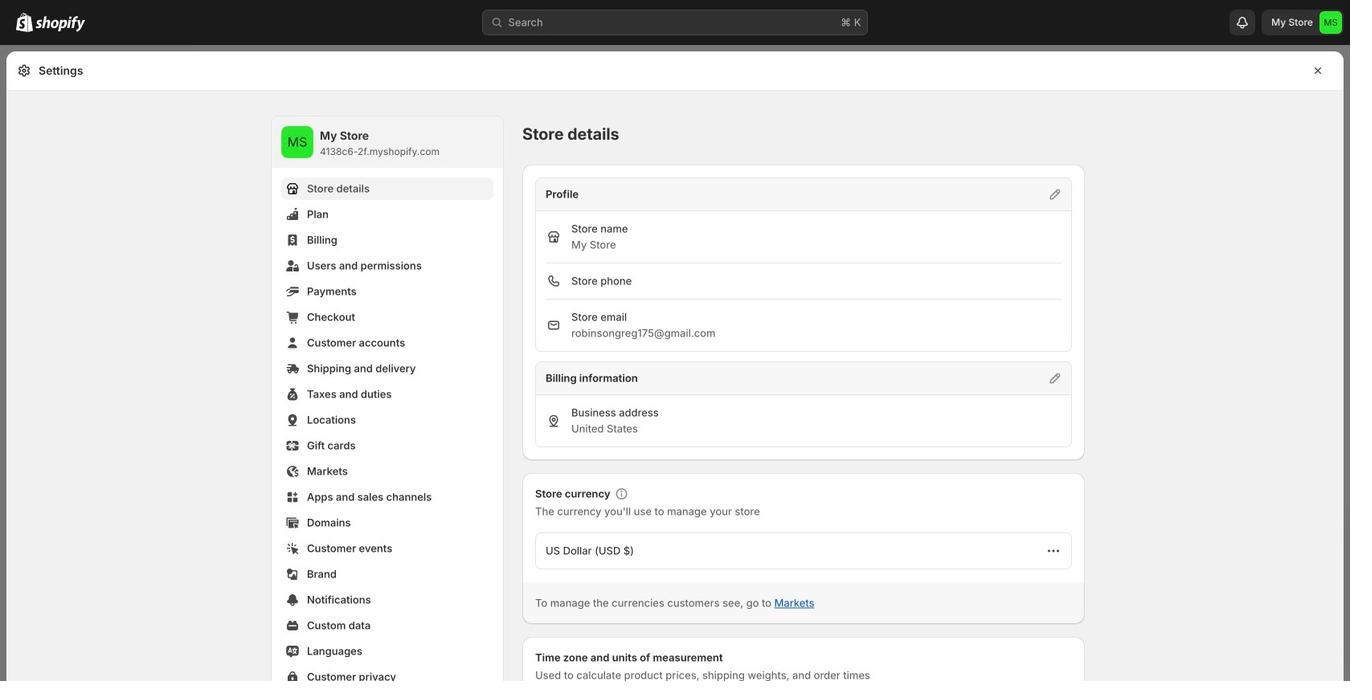Task type: describe. For each thing, give the bounding box(es) containing it.
shop settings menu element
[[272, 117, 503, 682]]



Task type: vqa. For each thing, say whether or not it's contained in the screenshot.
dynamically
no



Task type: locate. For each thing, give the bounding box(es) containing it.
settings dialog
[[6, 51, 1344, 682]]

my store image
[[1320, 11, 1343, 34]]

shopify image
[[35, 16, 85, 32]]

shopify image
[[16, 13, 33, 32]]

my store image
[[281, 126, 314, 158]]



